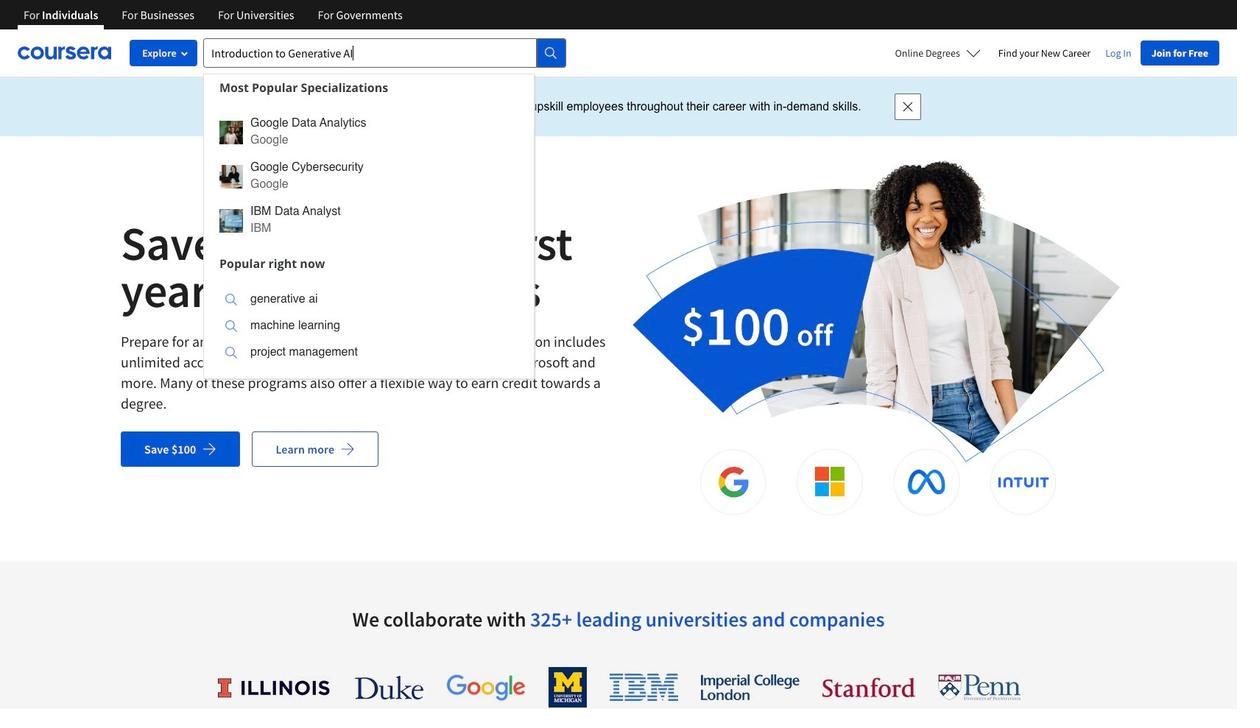 Task type: describe. For each thing, give the bounding box(es) containing it.
google image
[[446, 674, 526, 701]]

ibm image
[[610, 674, 678, 701]]

coursera image
[[18, 41, 111, 65]]

university of illinois at urbana-champaign image
[[216, 676, 332, 699]]



Task type: vqa. For each thing, say whether or not it's contained in the screenshot.
The Coursera image
yes



Task type: locate. For each thing, give the bounding box(es) containing it.
What do you want to learn? text field
[[203, 38, 537, 68]]

0 vertical spatial list box
[[204, 101, 534, 250]]

university of michigan image
[[549, 667, 587, 708]]

stanford university image
[[822, 678, 915, 697]]

2 list box from the top
[[204, 277, 534, 378]]

imperial college london image
[[701, 674, 800, 700]]

duke university image
[[355, 676, 423, 699]]

autocomplete results list box
[[203, 74, 535, 379]]

None search field
[[203, 38, 566, 379]]

alert
[[0, 77, 1237, 136]]

list box
[[204, 101, 534, 250], [204, 277, 534, 378]]

banner navigation
[[12, 0, 414, 29]]

university of pennsylvania image
[[938, 674, 1021, 701]]

suggestion image image
[[219, 120, 243, 144], [219, 165, 243, 188], [219, 209, 243, 232], [225, 293, 237, 305], [225, 320, 237, 332], [225, 346, 237, 358]]

1 list box from the top
[[204, 101, 534, 250]]

1 vertical spatial list box
[[204, 277, 534, 378]]



